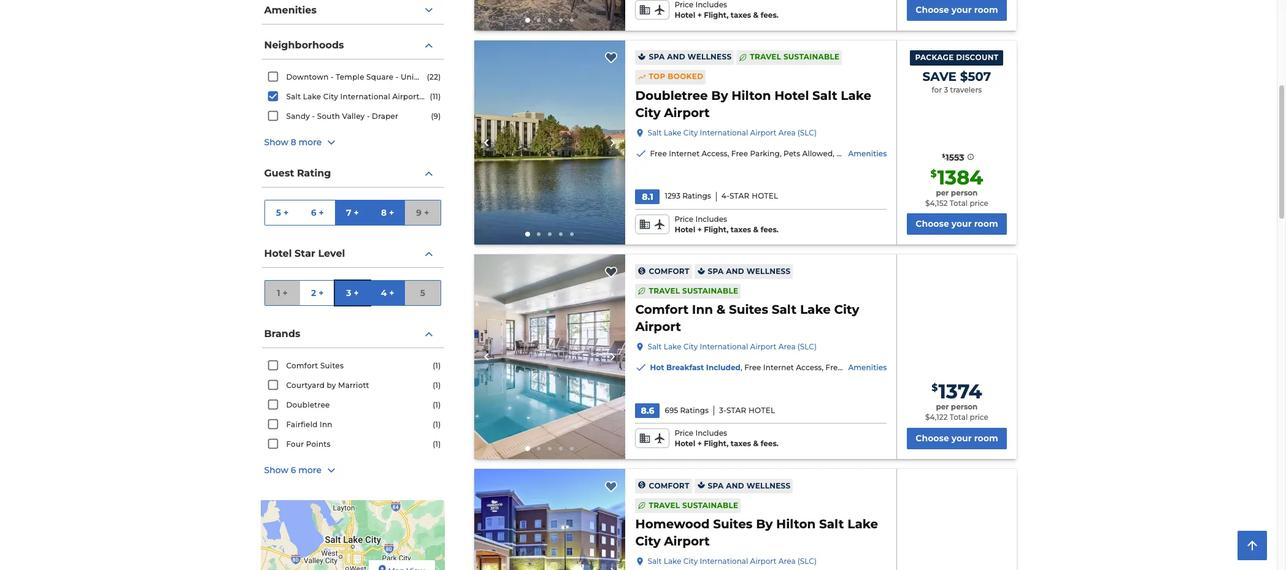 Task type: vqa. For each thing, say whether or not it's contained in the screenshot.
the leftmost Inn
yes



Task type: describe. For each thing, give the bounding box(es) containing it.
total for 1384
[[950, 199, 968, 208]]

(11)
[[430, 92, 441, 101]]

go to image #2 image for save $507
[[537, 233, 541, 237]]

5 + button
[[265, 201, 300, 225]]

comfort inside comfort inn & suites salt lake city airport
[[636, 303, 689, 318]]

included
[[706, 364, 741, 373]]

4-
[[722, 192, 730, 201]]

0 vertical spatial 3
[[944, 85, 949, 94]]

$507
[[960, 69, 991, 84]]

booked
[[668, 72, 704, 81]]

wellness for &
[[747, 267, 791, 276]]

hilton inside doubletree by hilton hotel salt lake city airport
[[732, 88, 771, 103]]

go to image #1 image for 1374
[[525, 447, 530, 452]]

4 photo carousel region from the top
[[474, 470, 626, 571]]

doubletree by hilton hotel salt lake city airport element
[[636, 87, 887, 121]]

price includes hotel + flight, taxes & fees. for 1374
[[675, 429, 779, 449]]

courtyard by marriott
[[286, 381, 369, 390]]

comfort suites
[[286, 362, 344, 371]]

valley
[[342, 112, 365, 121]]

suites for homewood suites by hilton salt lake city airport
[[714, 517, 753, 532]]

spa for comfort
[[708, 267, 724, 276]]

(22)
[[427, 72, 441, 82]]

amenities button
[[262, 0, 444, 25]]

top
[[649, 72, 666, 81]]

(9)
[[431, 112, 441, 121]]

1553
[[946, 152, 965, 163]]

area up internet
[[779, 343, 796, 352]]

hot breakfast included , free internet access, free parking, pets allowed, swimming pool, fitness center, kitchen, airport shuttle, spa, accessible rooms/facilities, no s
[[650, 364, 1287, 373]]

+ for 5 +
[[284, 207, 289, 218]]

5 button
[[405, 281, 440, 306]]

0 vertical spatial travel sustainable
[[750, 52, 840, 62]]

salt lake city international airport area (slc) down doubletree by hilton hotel salt lake city airport
[[648, 128, 817, 137]]

no
[[1273, 364, 1283, 373]]

by inside homewood suites by hilton salt lake city airport
[[756, 517, 773, 532]]

3 inside button
[[346, 288, 351, 299]]

price for 1374
[[970, 413, 989, 422]]

8 +
[[381, 207, 394, 218]]

sandy - south valley - draper
[[286, 112, 399, 121]]

hotel star level
[[264, 248, 345, 260]]

travel sustainable for suites
[[649, 501, 739, 510]]

doubletree for doubletree
[[286, 401, 330, 410]]

spa and wellness for inn
[[708, 267, 791, 276]]

person for 1384
[[951, 188, 978, 198]]

6 + button
[[300, 201, 335, 225]]

airport down "homewood suites by hilton salt lake city airport" element
[[750, 557, 777, 567]]

go to image #4 image for 1374
[[559, 447, 563, 451]]

discount
[[957, 53, 999, 62]]

ratings for save $507
[[683, 192, 711, 201]]

3 your from the top
[[952, 433, 972, 444]]

price for 1374
[[675, 429, 694, 439]]

suites for comfort suites
[[320, 362, 344, 371]]

6 +
[[311, 207, 324, 218]]

square
[[367, 72, 394, 82]]

for
[[932, 85, 942, 94]]

1 price includes hotel + flight, taxes & fees. from the top
[[675, 0, 779, 20]]

5 for 5
[[420, 288, 425, 299]]

+ for 3 +
[[354, 288, 359, 299]]

8.1
[[642, 191, 654, 202]]

neighborhoods button
[[262, 32, 444, 60]]

7
[[346, 207, 352, 218]]

save
[[923, 69, 957, 84]]

1 your from the top
[[952, 4, 972, 15]]

$ for 1374
[[932, 383, 938, 394]]

lake inside homewood suites by hilton salt lake city airport
[[848, 517, 878, 532]]

- left south
[[312, 112, 315, 121]]

doubletree by hilton hotel salt lake city airport
[[636, 88, 872, 120]]

+ for 9 +
[[424, 207, 429, 218]]

four
[[286, 440, 304, 449]]

travel for inn
[[649, 287, 680, 296]]

go to image #3 image for 1374
[[548, 447, 552, 451]]

1
[[277, 288, 280, 299]]

3 choose your room button from the top
[[907, 428, 1007, 450]]

$ 1374 per person $4,122 total price
[[926, 380, 989, 422]]

2 +
[[311, 288, 324, 299]]

8 + button
[[370, 201, 405, 225]]

star inside 'dropdown button'
[[295, 248, 316, 260]]

1 room from the top
[[975, 4, 999, 15]]

0 vertical spatial wellness
[[688, 52, 732, 62]]

save $507
[[923, 69, 991, 84]]

$ 1553
[[942, 152, 965, 163]]

go to image #5 image for save $507
[[570, 233, 574, 237]]

star for 1374
[[727, 406, 747, 416]]

for 3 travelers
[[932, 85, 982, 94]]

airport left shuttle, at the bottom right of page
[[1087, 364, 1114, 373]]

price for 1384
[[970, 199, 989, 208]]

international down homewood suites by hilton salt lake city airport
[[700, 557, 749, 567]]

pool,
[[975, 364, 993, 373]]

1 go to image #5 image from the top
[[570, 18, 574, 22]]

park
[[441, 72, 459, 82]]

$ for 1384
[[931, 168, 937, 180]]

3 photo carousel region from the top
[[474, 255, 626, 460]]

3-star hotel
[[719, 406, 776, 416]]

1293 ratings
[[665, 192, 711, 201]]

2 photo carousel region from the top
[[474, 40, 626, 245]]

3-
[[719, 406, 727, 416]]

7 +
[[346, 207, 359, 218]]

0 vertical spatial sustainable
[[784, 52, 840, 62]]

spa for homewood
[[708, 482, 724, 491]]

4
[[381, 288, 387, 299]]

+ for 7 +
[[354, 207, 359, 218]]

0 vertical spatial spa and wellness
[[649, 52, 732, 62]]

2 choose your room from the top
[[916, 219, 999, 230]]

1 choose your room button from the top
[[907, 0, 1007, 21]]

allowed,
[[897, 364, 929, 373]]

by
[[327, 381, 336, 390]]

+ for 2 +
[[319, 288, 324, 299]]

amenities for save $507
[[849, 149, 887, 158]]

2 free from the left
[[826, 364, 843, 373]]

total for 1374
[[950, 413, 968, 422]]

4 +
[[381, 288, 395, 299]]

(slc) right (11)
[[441, 92, 461, 101]]

show for brands
[[264, 465, 289, 476]]

,
[[741, 364, 743, 373]]

international down doubletree by hilton hotel salt lake city airport
[[700, 128, 749, 137]]

- right square
[[396, 72, 399, 82]]

0 vertical spatial 6
[[311, 207, 316, 218]]

parking,
[[845, 364, 876, 373]]

4-star hotel
[[722, 192, 779, 201]]

airport inside comfort inn & suites salt lake city airport
[[636, 320, 681, 335]]

swimming
[[931, 364, 973, 373]]

+ for 6 +
[[319, 207, 324, 218]]

1 free from the left
[[745, 364, 762, 373]]

(1) for inn
[[433, 420, 441, 430]]

city inside homewood suites by hilton salt lake city airport
[[636, 535, 661, 549]]

0 vertical spatial 8
[[291, 137, 296, 148]]

lake inside doubletree by hilton hotel salt lake city airport
[[841, 88, 872, 103]]

marriott
[[338, 381, 369, 390]]

2
[[311, 288, 316, 299]]

salt lake city international airport area (slc) up included on the right bottom
[[648, 343, 817, 352]]

+ for 4 +
[[389, 288, 395, 299]]

amenities for 1374
[[849, 364, 887, 373]]

airport inside doubletree by hilton hotel salt lake city airport
[[664, 105, 710, 120]]

1 horizontal spatial 8
[[381, 207, 387, 218]]

taxes for 1374
[[731, 440, 751, 449]]

brands button
[[262, 321, 444, 349]]

fairfield
[[286, 420, 318, 430]]

show for neighborhoods
[[264, 137, 289, 148]]

5 +
[[276, 207, 289, 218]]

neighborhoods
[[264, 39, 344, 51]]

breakfast
[[667, 364, 704, 373]]

airport inside homewood suites by hilton salt lake city airport
[[664, 535, 710, 549]]

2 your from the top
[[952, 219, 972, 230]]

area down (22)
[[422, 92, 439, 101]]

and for inn
[[726, 267, 745, 276]]

by inside doubletree by hilton hotel salt lake city airport
[[712, 88, 728, 103]]

homewood suites by hilton salt lake city airport
[[636, 517, 878, 549]]

amenities inside amenities dropdown button
[[264, 4, 317, 16]]

695 ratings
[[665, 406, 709, 416]]

0 vertical spatial spa
[[649, 52, 665, 62]]

accessible
[[1165, 364, 1205, 373]]

4 + button
[[370, 281, 405, 306]]

(1) for by
[[433, 381, 441, 390]]

show 6 more
[[264, 465, 322, 476]]

swimming pool image
[[474, 255, 626, 460]]

per for 1374
[[936, 403, 949, 412]]

0 vertical spatial travel
[[750, 52, 782, 62]]

2 + button
[[300, 281, 335, 306]]

price for save $507
[[675, 215, 694, 224]]

four points
[[286, 440, 331, 449]]

access,
[[796, 364, 824, 373]]

9 + button
[[405, 201, 440, 225]]

1 taxes from the top
[[731, 10, 751, 20]]

+ for 8 +
[[389, 207, 394, 218]]

top booked
[[649, 72, 704, 81]]

go to image #2 image for 1374
[[537, 447, 541, 451]]



Task type: locate. For each thing, give the bounding box(es) containing it.
0 vertical spatial go to image #1 image
[[525, 18, 530, 23]]

1 vertical spatial ratings
[[680, 406, 709, 416]]

suites right the homewood
[[714, 517, 753, 532]]

suites
[[729, 303, 769, 318], [320, 362, 344, 371], [714, 517, 753, 532]]

0 horizontal spatial 8
[[291, 137, 296, 148]]

spa
[[649, 52, 665, 62], [708, 267, 724, 276], [708, 482, 724, 491]]

6 down "four" at the bottom left of the page
[[291, 465, 296, 476]]

2 total from the top
[[950, 413, 968, 422]]

0 horizontal spatial 5
[[276, 207, 281, 218]]

2 vertical spatial amenities
[[849, 364, 887, 373]]

2 vertical spatial and
[[726, 482, 745, 491]]

brands
[[264, 328, 301, 340]]

0 vertical spatial inn
[[692, 303, 713, 318]]

3 go to image #3 image from the top
[[548, 447, 552, 451]]

includes
[[696, 0, 727, 9], [696, 215, 727, 224], [696, 429, 727, 439]]

2 go to image #4 image from the top
[[559, 233, 563, 237]]

$ inside $ 1553
[[942, 153, 946, 159]]

1 vertical spatial sustainable
[[683, 287, 739, 296]]

per up $4,122
[[936, 403, 949, 412]]

guest
[[264, 167, 294, 179]]

inn for fairfield
[[320, 420, 333, 430]]

wellness up "homewood suites by hilton salt lake city airport" element
[[747, 482, 791, 491]]

5 inside button
[[276, 207, 281, 218]]

doubletree for doubletree by hilton hotel salt lake city airport
[[636, 88, 708, 103]]

1 horizontal spatial 6
[[311, 207, 316, 218]]

per inside '$ 1384 per person $4,152 total price'
[[936, 188, 949, 198]]

2 go to image #1 image from the top
[[525, 232, 530, 237]]

choose your room down $4,152
[[916, 219, 999, 230]]

1 vertical spatial choose your room button
[[907, 214, 1007, 235]]

1 vertical spatial price
[[970, 413, 989, 422]]

0 vertical spatial go to image #3 image
[[548, 18, 552, 22]]

1 vertical spatial wellness
[[747, 267, 791, 276]]

person
[[951, 188, 978, 198], [951, 403, 978, 412]]

sandy
[[286, 112, 310, 121]]

price
[[675, 0, 694, 9], [675, 215, 694, 224], [675, 429, 694, 439]]

$ left 1374
[[932, 383, 938, 394]]

1 vertical spatial go to image #2 image
[[537, 233, 541, 237]]

taxes for save $507
[[731, 225, 751, 234]]

$ inside '$ 1384 per person $4,152 total price'
[[931, 168, 937, 180]]

person inside $ 1374 per person $4,122 total price
[[951, 403, 978, 412]]

go to image #2 image
[[537, 18, 541, 22], [537, 233, 541, 237], [537, 447, 541, 451]]

2 price from the top
[[675, 215, 694, 224]]

7 + button
[[335, 201, 370, 225]]

and
[[667, 52, 686, 62], [726, 267, 745, 276], [726, 482, 745, 491]]

1 go to image #4 image from the top
[[559, 18, 563, 22]]

package
[[916, 53, 954, 62]]

1 vertical spatial hilton
[[777, 517, 816, 532]]

salt lake city international airport area (slc) down homewood suites by hilton salt lake city airport
[[648, 557, 817, 567]]

(slc) up access,
[[798, 343, 817, 352]]

by
[[712, 88, 728, 103], [756, 517, 773, 532]]

ratings right 695
[[680, 406, 709, 416]]

city inside comfort inn & suites salt lake city airport
[[834, 303, 860, 318]]

3 price from the top
[[675, 429, 694, 439]]

1 vertical spatial includes
[[696, 215, 727, 224]]

price inside $ 1374 per person $4,122 total price
[[970, 413, 989, 422]]

3 go to image #1 image from the top
[[525, 447, 530, 452]]

1 vertical spatial choose
[[916, 219, 949, 230]]

2 room from the top
[[975, 219, 999, 230]]

1 vertical spatial total
[[950, 413, 968, 422]]

choose your room button down $4,152
[[907, 214, 1007, 235]]

1 person from the top
[[951, 188, 978, 198]]

3 right 2 + button
[[346, 288, 351, 299]]

price
[[970, 199, 989, 208], [970, 413, 989, 422]]

includes for 1374
[[696, 429, 727, 439]]

internet
[[764, 364, 794, 373]]

room down '$ 1384 per person $4,152 total price'
[[975, 219, 999, 230]]

1 choose from the top
[[916, 4, 949, 15]]

airport down "doubletree by hilton hotel salt lake city airport" element
[[750, 128, 777, 137]]

downtown
[[286, 72, 329, 82]]

3 taxes from the top
[[731, 440, 751, 449]]

3 go to image #4 image from the top
[[559, 447, 563, 451]]

inn inside comfort inn & suites salt lake city airport
[[692, 303, 713, 318]]

$ for 1553
[[942, 153, 946, 159]]

room
[[975, 4, 999, 15], [975, 219, 999, 230], [975, 433, 999, 444]]

choose your room button down $4,122
[[907, 428, 1007, 450]]

1 includes from the top
[[696, 0, 727, 9]]

2 flight, from the top
[[704, 225, 729, 234]]

sustainable
[[784, 52, 840, 62], [683, 287, 739, 296], [683, 501, 739, 510]]

package discount
[[916, 53, 999, 62]]

3 go to image #2 image from the top
[[537, 447, 541, 451]]

1 vertical spatial room
[[975, 219, 999, 230]]

fees.
[[761, 10, 779, 20], [761, 225, 779, 234], [761, 440, 779, 449]]

area down "homewood suites by hilton salt lake city airport" element
[[779, 557, 796, 567]]

price down 1374
[[970, 413, 989, 422]]

total inside $ 1374 per person $4,122 total price
[[950, 413, 968, 422]]

0 horizontal spatial free
[[745, 364, 762, 373]]

2 vertical spatial go to image #4 image
[[559, 447, 563, 451]]

$4,152
[[926, 199, 948, 208]]

and up the top booked
[[667, 52, 686, 62]]

4 (1) from the top
[[433, 420, 441, 430]]

star for save $507
[[730, 192, 750, 201]]

per
[[936, 188, 949, 198], [936, 403, 949, 412]]

1 more from the top
[[299, 137, 322, 148]]

1 vertical spatial spa and wellness
[[708, 267, 791, 276]]

$ left 1384
[[931, 168, 937, 180]]

suites up ,
[[729, 303, 769, 318]]

go to image #4 image for save $507
[[559, 233, 563, 237]]

show 8 more button
[[264, 136, 441, 150]]

0 vertical spatial doubletree
[[636, 88, 708, 103]]

1384
[[938, 166, 984, 190]]

rating
[[297, 167, 331, 179]]

airport up internet
[[750, 343, 777, 352]]

2 choose your room button from the top
[[907, 214, 1007, 235]]

photo carousel region
[[474, 0, 626, 31], [474, 40, 626, 245], [474, 255, 626, 460], [474, 470, 626, 571]]

choose your room
[[916, 4, 999, 15], [916, 219, 999, 230], [916, 433, 999, 444]]

hotel inside doubletree by hilton hotel salt lake city airport
[[775, 88, 809, 103]]

spa and wellness up comfort inn & suites salt lake city airport
[[708, 267, 791, 276]]

0 vertical spatial fees.
[[761, 10, 779, 20]]

choose up package
[[916, 4, 949, 15]]

1 vertical spatial person
[[951, 403, 978, 412]]

salt lake city international airport area (slc) down downtown - temple square - university park
[[286, 92, 461, 101]]

travel sustainable
[[750, 52, 840, 62], [649, 287, 739, 296], [649, 501, 739, 510]]

0 vertical spatial amenities
[[264, 4, 317, 16]]

guest rating button
[[262, 160, 444, 188]]

2 vertical spatial includes
[[696, 429, 727, 439]]

0 vertical spatial suites
[[729, 303, 769, 318]]

more
[[299, 137, 322, 148], [298, 465, 322, 476]]

comfort inn & suites salt lake city airport
[[636, 303, 860, 335]]

free right access,
[[826, 364, 843, 373]]

5 (1) from the top
[[433, 440, 441, 449]]

(1) for suites
[[433, 362, 441, 371]]

1 vertical spatial price
[[675, 215, 694, 224]]

&
[[754, 10, 759, 20], [754, 225, 759, 234], [717, 303, 726, 318], [754, 440, 759, 449]]

1 vertical spatial inn
[[320, 420, 333, 430]]

city
[[323, 92, 338, 101], [636, 105, 661, 120], [684, 128, 698, 137], [834, 303, 860, 318], [684, 343, 698, 352], [636, 535, 661, 549], [684, 557, 698, 567]]

1374
[[939, 380, 982, 404]]

room down $ 1374 per person $4,122 total price
[[975, 433, 999, 444]]

2 (1) from the top
[[433, 381, 441, 390]]

your up package discount
[[952, 4, 972, 15]]

per for 1384
[[936, 188, 949, 198]]

1 vertical spatial go to image #3 image
[[548, 233, 552, 237]]

spa up 'top'
[[649, 52, 665, 62]]

area
[[422, 92, 439, 101], [779, 128, 796, 137], [779, 343, 796, 352], [779, 557, 796, 567]]

9
[[416, 207, 422, 218]]

0 vertical spatial price
[[675, 0, 694, 9]]

choose your room button up package discount
[[907, 0, 1007, 21]]

1 fees. from the top
[[761, 10, 779, 20]]

(1) for points
[[433, 440, 441, 449]]

flight, for 1374
[[704, 440, 729, 449]]

airport down university
[[393, 92, 420, 101]]

more down four points
[[298, 465, 322, 476]]

guest rating
[[264, 167, 331, 179]]

0 vertical spatial choose your room
[[916, 4, 999, 15]]

1 price from the top
[[970, 199, 989, 208]]

show down "four" at the bottom left of the page
[[264, 465, 289, 476]]

2 go to image #2 image from the top
[[537, 233, 541, 237]]

2 show from the top
[[264, 465, 289, 476]]

and up homewood suites by hilton salt lake city airport
[[726, 482, 745, 491]]

more down 'sandy'
[[299, 137, 322, 148]]

travel sustainable up the homewood
[[649, 501, 739, 510]]

sustainable for suites
[[683, 287, 739, 296]]

2 includes from the top
[[696, 215, 727, 224]]

0 vertical spatial and
[[667, 52, 686, 62]]

inn up "points"
[[320, 420, 333, 430]]

free right ,
[[745, 364, 762, 373]]

salt inside comfort inn & suites salt lake city airport
[[772, 303, 797, 318]]

wellness
[[688, 52, 732, 62], [747, 267, 791, 276], [747, 482, 791, 491]]

0 vertical spatial includes
[[696, 0, 727, 9]]

1 horizontal spatial free
[[826, 364, 843, 373]]

wellness up booked
[[688, 52, 732, 62]]

0 vertical spatial more
[[299, 137, 322, 148]]

doubletree down the top booked
[[636, 88, 708, 103]]

more for brands
[[298, 465, 322, 476]]

spa and wellness up booked
[[649, 52, 732, 62]]

2 go to image #3 image from the top
[[548, 233, 552, 237]]

2 choose from the top
[[916, 219, 949, 230]]

your down '$ 1384 per person $4,152 total price'
[[952, 219, 972, 230]]

flight, for save $507
[[704, 225, 729, 234]]

- left "temple"
[[331, 72, 334, 82]]

3 go to image #5 image from the top
[[570, 447, 574, 451]]

0 vertical spatial taxes
[[731, 10, 751, 20]]

1 choose your room from the top
[[916, 4, 999, 15]]

1 total from the top
[[950, 199, 968, 208]]

1 vertical spatial choose your room
[[916, 219, 999, 230]]

wellness up the comfort inn & suites salt lake city airport element
[[747, 267, 791, 276]]

wellness for by
[[747, 482, 791, 491]]

1 vertical spatial 6
[[291, 465, 296, 476]]

3 right for
[[944, 85, 949, 94]]

person down the hot breakfast included , free internet access, free parking, pets allowed, swimming pool, fitness center, kitchen, airport shuttle, spa, accessible rooms/facilities, no s
[[951, 403, 978, 412]]

travel sustainable for inn
[[649, 287, 739, 296]]

lake
[[841, 88, 872, 103], [303, 92, 321, 101], [664, 128, 682, 137], [800, 303, 831, 318], [664, 343, 682, 352], [848, 517, 878, 532], [664, 557, 682, 567]]

1 vertical spatial spa
[[708, 267, 724, 276]]

0 vertical spatial show
[[264, 137, 289, 148]]

0 vertical spatial room
[[975, 4, 999, 15]]

1 vertical spatial amenities
[[849, 149, 887, 158]]

fees. for 1374
[[761, 440, 779, 449]]

3 includes from the top
[[696, 429, 727, 439]]

courtyard
[[286, 381, 325, 390]]

travel sustainable up comfort inn & suites salt lake city airport
[[649, 287, 739, 296]]

2 vertical spatial go to image #2 image
[[537, 447, 541, 451]]

2 price from the top
[[970, 413, 989, 422]]

3 price includes hotel + flight, taxes & fees. from the top
[[675, 429, 779, 449]]

$4,122
[[926, 413, 948, 422]]

go to image #1 image
[[525, 18, 530, 23], [525, 232, 530, 237], [525, 447, 530, 452]]

2 per from the top
[[936, 403, 949, 412]]

5 right 4 +
[[420, 288, 425, 299]]

0 vertical spatial $
[[942, 153, 946, 159]]

2 vertical spatial go to image #5 image
[[570, 447, 574, 451]]

$
[[942, 153, 946, 159], [931, 168, 937, 180], [932, 383, 938, 394]]

university
[[401, 72, 439, 82]]

1 horizontal spatial hilton
[[777, 517, 816, 532]]

5 inside 5 button
[[420, 288, 425, 299]]

1 vertical spatial show
[[264, 465, 289, 476]]

travel sustainable up "doubletree by hilton hotel salt lake city airport" element
[[750, 52, 840, 62]]

more for neighborhoods
[[299, 137, 322, 148]]

international
[[340, 92, 390, 101], [700, 128, 749, 137], [700, 343, 749, 352], [700, 557, 749, 567]]

6 right the 5 + button
[[311, 207, 316, 218]]

city inside doubletree by hilton hotel salt lake city airport
[[636, 105, 661, 120]]

$ left 1553
[[942, 153, 946, 159]]

8 down 'sandy'
[[291, 137, 296, 148]]

3 choose from the top
[[916, 433, 949, 444]]

0 vertical spatial per
[[936, 188, 949, 198]]

rooms/facilities,
[[1207, 364, 1271, 373]]

fees. for save $507
[[761, 225, 779, 234]]

2 vertical spatial fees.
[[761, 440, 779, 449]]

spa up comfort inn & suites salt lake city airport
[[708, 267, 724, 276]]

0 vertical spatial star
[[730, 192, 750, 201]]

2 vertical spatial travel sustainable
[[649, 501, 739, 510]]

comfort
[[649, 267, 690, 276], [636, 303, 689, 318], [286, 362, 318, 371], [649, 482, 690, 491]]

choose your room down $4,122
[[916, 433, 999, 444]]

3 + button
[[335, 281, 370, 306]]

(1)
[[433, 362, 441, 371], [433, 381, 441, 390], [433, 401, 441, 410], [433, 420, 441, 430], [433, 440, 441, 449]]

hilton inside homewood suites by hilton salt lake city airport
[[777, 517, 816, 532]]

2 go to image #5 image from the top
[[570, 233, 574, 237]]

hotel
[[675, 10, 696, 20], [775, 88, 809, 103], [752, 192, 779, 201], [675, 225, 696, 234], [264, 248, 292, 260], [749, 406, 776, 416], [675, 440, 696, 449]]

spa up the homewood
[[708, 482, 724, 491]]

2 price includes hotel + flight, taxes & fees. from the top
[[675, 215, 779, 234]]

1 price from the top
[[675, 0, 694, 9]]

price down 1384
[[970, 199, 989, 208]]

1 vertical spatial $
[[931, 168, 937, 180]]

travel for suites
[[649, 501, 680, 510]]

2 vertical spatial travel
[[649, 501, 680, 510]]

airport down booked
[[664, 105, 710, 120]]

0 horizontal spatial 3
[[346, 288, 351, 299]]

spa and wellness up homewood suites by hilton salt lake city airport
[[708, 482, 791, 491]]

2 vertical spatial taxes
[[731, 440, 751, 449]]

suites inside comfort inn & suites salt lake city airport
[[729, 303, 769, 318]]

2 vertical spatial choose your room button
[[907, 428, 1007, 450]]

choose down $4,152
[[916, 219, 949, 230]]

2 person from the top
[[951, 403, 978, 412]]

0 horizontal spatial by
[[712, 88, 728, 103]]

1 vertical spatial your
[[952, 219, 972, 230]]

1 horizontal spatial by
[[756, 517, 773, 532]]

homewood suites by hilton salt lake city airport element
[[636, 516, 887, 550]]

1 vertical spatial go to image #1 image
[[525, 232, 530, 237]]

go to image #1 image for save $507
[[525, 232, 530, 237]]

level
[[318, 248, 345, 260]]

8 right 7 +
[[381, 207, 387, 218]]

1 vertical spatial go to image #5 image
[[570, 233, 574, 237]]

salt inside doubletree by hilton hotel salt lake city airport
[[813, 88, 838, 103]]

1 +
[[277, 288, 288, 299]]

0 vertical spatial hilton
[[732, 88, 771, 103]]

hotel inside 'dropdown button'
[[264, 248, 292, 260]]

choose your room button
[[907, 0, 1007, 21], [907, 214, 1007, 235], [907, 428, 1007, 450]]

1 vertical spatial travel sustainable
[[649, 287, 739, 296]]

3 choose your room from the top
[[916, 433, 999, 444]]

0 vertical spatial choose your room button
[[907, 0, 1007, 21]]

free
[[745, 364, 762, 373], [826, 364, 843, 373]]

s
[[1285, 364, 1287, 373]]

ratings for 1374
[[680, 406, 709, 416]]

2 vertical spatial suites
[[714, 517, 753, 532]]

0 vertical spatial choose
[[916, 4, 949, 15]]

+ for 1 +
[[283, 288, 288, 299]]

international down downtown - temple square - university park
[[340, 92, 390, 101]]

choose down $4,122
[[916, 433, 949, 444]]

1293
[[665, 192, 681, 201]]

2 vertical spatial spa and wellness
[[708, 482, 791, 491]]

6
[[311, 207, 316, 218], [291, 465, 296, 476]]

1 photo carousel region from the top
[[474, 0, 626, 31]]

2 vertical spatial star
[[727, 406, 747, 416]]

airport up 'hot'
[[636, 320, 681, 335]]

inn
[[692, 303, 713, 318], [320, 420, 333, 430]]

3 (1) from the top
[[433, 401, 441, 410]]

price inside '$ 1384 per person $4,152 total price'
[[970, 199, 989, 208]]

2 vertical spatial spa
[[708, 482, 724, 491]]

0 horizontal spatial 6
[[291, 465, 296, 476]]

spa and wellness for suites
[[708, 482, 791, 491]]

2 more from the top
[[298, 465, 322, 476]]

1 go to image #3 image from the top
[[548, 18, 552, 22]]

2 vertical spatial go to image #1 image
[[525, 447, 530, 452]]

1 go to image #1 image from the top
[[525, 18, 530, 23]]

3 fees. from the top
[[761, 440, 779, 449]]

per up $4,152
[[936, 188, 949, 198]]

show 6 more button
[[264, 464, 441, 479]]

room up discount
[[975, 4, 999, 15]]

0 vertical spatial price
[[970, 199, 989, 208]]

go to image #3 image for save $507
[[548, 233, 552, 237]]

8.6
[[641, 406, 655, 417]]

0 horizontal spatial inn
[[320, 420, 333, 430]]

3 room from the top
[[975, 433, 999, 444]]

2 vertical spatial price includes hotel + flight, taxes & fees.
[[675, 429, 779, 449]]

your down $ 1374 per person $4,122 total price
[[952, 433, 972, 444]]

1 horizontal spatial 5
[[420, 288, 425, 299]]

1 vertical spatial by
[[756, 517, 773, 532]]

1 show from the top
[[264, 137, 289, 148]]

suites inside homewood suites by hilton salt lake city airport
[[714, 517, 753, 532]]

fitness
[[995, 364, 1022, 373]]

total right $4,152
[[950, 199, 968, 208]]

doubletree up the fairfield inn
[[286, 401, 330, 410]]

2 taxes from the top
[[731, 225, 751, 234]]

1 + button
[[265, 281, 300, 306]]

per inside $ 1374 per person $4,122 total price
[[936, 403, 949, 412]]

person for 1374
[[951, 403, 978, 412]]

& inside comfort inn & suites salt lake city airport
[[717, 303, 726, 318]]

1 vertical spatial more
[[298, 465, 322, 476]]

downtown - temple square - university park
[[286, 72, 459, 82]]

3 flight, from the top
[[704, 440, 729, 449]]

choose your room up package discount
[[916, 4, 999, 15]]

1 vertical spatial 5
[[420, 288, 425, 299]]

salt inside homewood suites by hilton salt lake city airport
[[819, 517, 844, 532]]

property building image
[[474, 40, 626, 245]]

homewood
[[636, 517, 710, 532]]

3 +
[[346, 288, 359, 299]]

1 flight, from the top
[[704, 10, 729, 20]]

(slc) down "homewood suites by hilton salt lake city airport" element
[[798, 557, 817, 567]]

2 vertical spatial choose your room
[[916, 433, 999, 444]]

go to image #3 image
[[548, 18, 552, 22], [548, 233, 552, 237], [548, 447, 552, 451]]

1 vertical spatial fees.
[[761, 225, 779, 234]]

5 left 6 +
[[276, 207, 281, 218]]

0 vertical spatial go to image #5 image
[[570, 18, 574, 22]]

(slc) down "doubletree by hilton hotel salt lake city airport" element
[[798, 128, 817, 137]]

star left level
[[295, 248, 316, 260]]

1 per from the top
[[936, 188, 949, 198]]

go to image #4 image
[[559, 18, 563, 22], [559, 233, 563, 237], [559, 447, 563, 451]]

person inside '$ 1384 per person $4,152 total price'
[[951, 188, 978, 198]]

star right 1293 ratings
[[730, 192, 750, 201]]

ratings right 1293
[[683, 192, 711, 201]]

1 vertical spatial price includes hotel + flight, taxes & fees.
[[675, 215, 779, 234]]

$ 1384 per person $4,152 total price
[[926, 166, 989, 208]]

comfort inn & suites salt lake city airport element
[[636, 302, 887, 335]]

1 vertical spatial star
[[295, 248, 316, 260]]

go to image #5 image for 1374
[[570, 447, 574, 451]]

- right the valley
[[367, 112, 370, 121]]

2 fees. from the top
[[761, 225, 779, 234]]

2 vertical spatial sustainable
[[683, 501, 739, 510]]

total right $4,122
[[950, 413, 968, 422]]

0 vertical spatial 5
[[276, 207, 281, 218]]

includes for save $507
[[696, 215, 727, 224]]

1 vertical spatial per
[[936, 403, 949, 412]]

sustainable for hilton
[[683, 501, 739, 510]]

show 8 more
[[264, 137, 322, 148]]

kitchen,
[[1054, 364, 1085, 373]]

south
[[317, 112, 340, 121]]

go to image #5 image
[[570, 18, 574, 22], [570, 233, 574, 237], [570, 447, 574, 451]]

1 (1) from the top
[[433, 362, 441, 371]]

show up guest
[[264, 137, 289, 148]]

airport down the homewood
[[664, 535, 710, 549]]

5 for 5 +
[[276, 207, 281, 218]]

star down ,
[[727, 406, 747, 416]]

and for suites
[[726, 482, 745, 491]]

international up included on the right bottom
[[700, 343, 749, 352]]

hotel star level button
[[262, 241, 444, 268]]

1 vertical spatial taxes
[[731, 225, 751, 234]]

1 vertical spatial go to image #4 image
[[559, 233, 563, 237]]

+ inside 'button'
[[424, 207, 429, 218]]

and up comfort inn & suites salt lake city airport
[[726, 267, 745, 276]]

5
[[276, 207, 281, 218], [420, 288, 425, 299]]

price includes hotel + flight, taxes & fees. for save $507
[[675, 215, 779, 234]]

amenities
[[264, 4, 317, 16], [849, 149, 887, 158], [849, 364, 887, 373]]

inn up breakfast
[[692, 303, 713, 318]]

total inside '$ 1384 per person $4,152 total price'
[[950, 199, 968, 208]]

1 vertical spatial 8
[[381, 207, 387, 218]]

inn for comfort
[[692, 303, 713, 318]]

$ inside $ 1374 per person $4,122 total price
[[932, 383, 938, 394]]

1 go to image #2 image from the top
[[537, 18, 541, 22]]

lake inside comfort inn & suites salt lake city airport
[[800, 303, 831, 318]]

area down "doubletree by hilton hotel salt lake city airport" element
[[779, 128, 796, 137]]

suites up "by"
[[320, 362, 344, 371]]

0 horizontal spatial doubletree
[[286, 401, 330, 410]]

doubletree inside doubletree by hilton hotel salt lake city airport
[[636, 88, 708, 103]]

person down 1553
[[951, 188, 978, 198]]

0 vertical spatial go to image #2 image
[[537, 18, 541, 22]]



